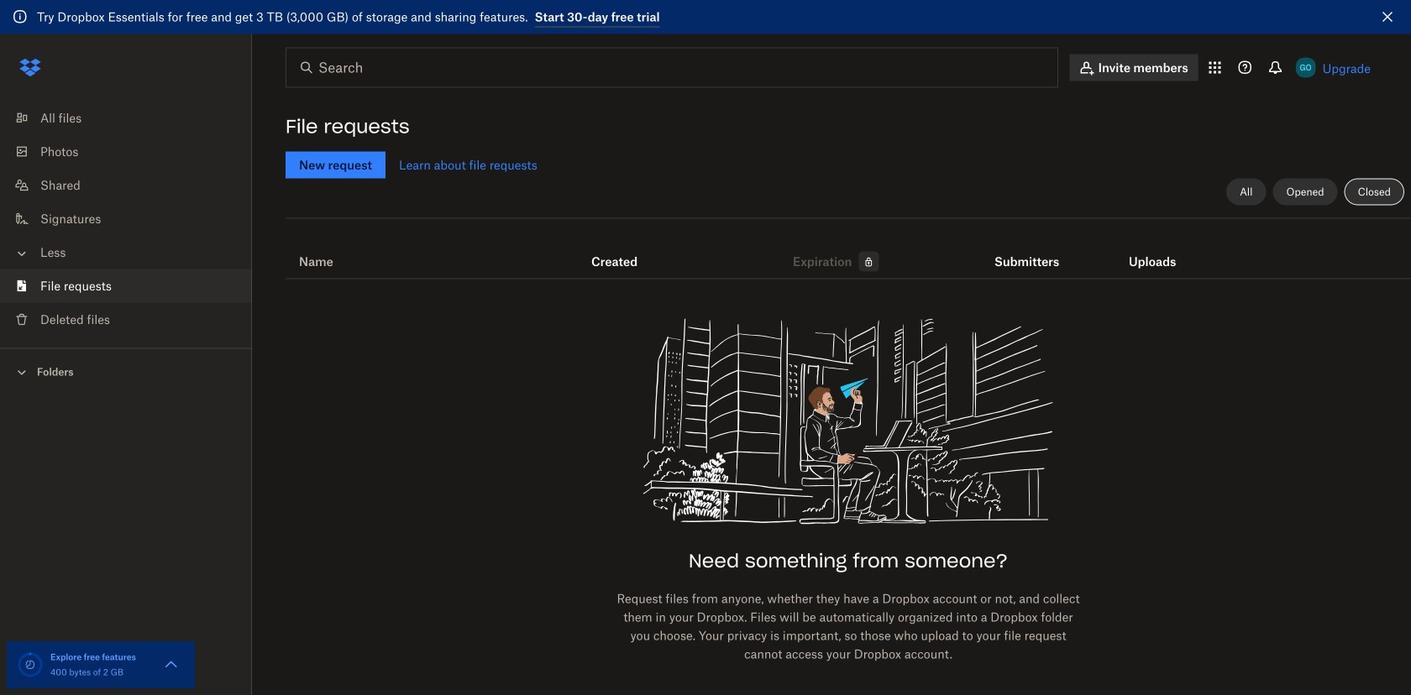 Task type: locate. For each thing, give the bounding box(es) containing it.
list item
[[0, 269, 252, 303]]

1 horizontal spatial column header
[[1129, 231, 1196, 272]]

list
[[0, 91, 252, 348]]

2 column header from the left
[[1129, 231, 1196, 272]]

0 horizontal spatial column header
[[995, 231, 1062, 272]]

row
[[286, 225, 1412, 279]]

column header
[[995, 231, 1062, 272], [1129, 231, 1196, 272]]

alert
[[0, 0, 1412, 34]]



Task type: describe. For each thing, give the bounding box(es) containing it.
1 column header from the left
[[995, 231, 1062, 272]]

dropbox image
[[13, 51, 47, 84]]

Search in folder "Dropbox" text field
[[318, 58, 1023, 78]]

less image
[[13, 245, 30, 262]]

quota usage progress bar
[[17, 652, 44, 679]]

quota usage image
[[17, 652, 44, 679]]

pro trial element
[[852, 252, 879, 272]]



Task type: vqa. For each thing, say whether or not it's contained in the screenshot.
row
yes



